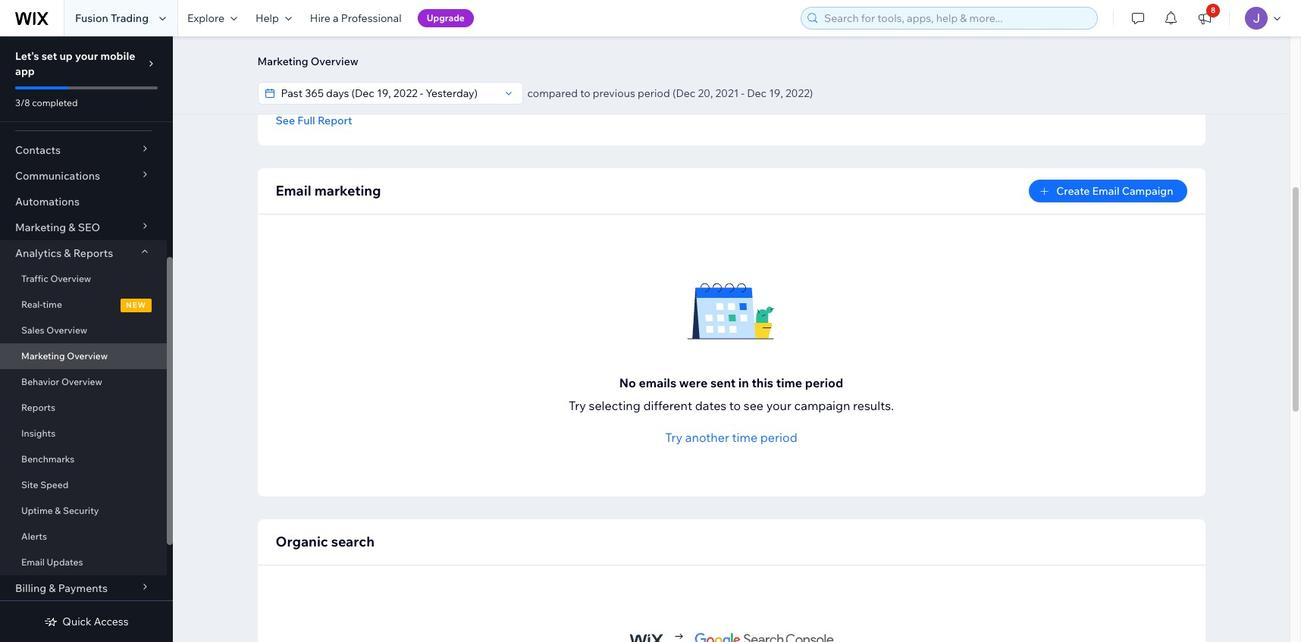 Task type: describe. For each thing, give the bounding box(es) containing it.
uptime
[[21, 505, 53, 516]]

marketing overview button
[[250, 50, 366, 73]]

& for marketing
[[68, 221, 75, 234]]

real-time
[[21, 299, 62, 310]]

compared
[[527, 86, 578, 100]]

marketing & seo button
[[0, 215, 167, 240]]

reports inside "popup button"
[[73, 246, 113, 260]]

analytics & reports
[[15, 246, 113, 260]]

communications
[[15, 169, 100, 183]]

traffic overview
[[21, 273, 91, 284]]

behavior overview link
[[0, 369, 167, 395]]

marketing overview for marketing overview button
[[257, 55, 358, 68]]

email for email marketing
[[276, 182, 311, 199]]

reports link
[[0, 395, 167, 421]]

dec
[[747, 86, 767, 100]]

create email campaign
[[1056, 184, 1173, 198]]

overview for marketing overview button
[[311, 55, 358, 68]]

your inside 'no emails were sent in this time period try selecting different dates to see your campaign results.'
[[766, 398, 792, 413]]

organic
[[276, 533, 328, 551]]

let's set up your mobile app
[[15, 49, 135, 78]]

create email campaign button
[[1029, 180, 1187, 202]]

overview for behavior overview link
[[61, 376, 102, 387]]

different
[[643, 398, 692, 413]]

payments
[[58, 582, 108, 595]]

insights link
[[0, 421, 167, 447]]

this
[[752, 375, 774, 391]]

fusion trading
[[75, 11, 149, 25]]

organic search
[[276, 533, 375, 551]]

automations link
[[0, 189, 167, 215]]

search
[[331, 533, 375, 551]]

upgrade button
[[418, 9, 474, 27]]

marketing for marketing overview button
[[257, 55, 308, 68]]

time inside sidebar element
[[43, 299, 62, 310]]

seo
[[78, 221, 100, 234]]

real-
[[21, 299, 43, 310]]

results.
[[853, 398, 894, 413]]

0 horizontal spatial reports
[[21, 402, 55, 413]]

updates
[[47, 557, 83, 568]]

billing
[[15, 582, 46, 595]]

completed
[[32, 97, 78, 108]]

uptime & security link
[[0, 498, 167, 524]]

to inside 'no emails were sent in this time period try selecting different dates to see your campaign results.'
[[729, 398, 741, 413]]

sales overview
[[21, 325, 87, 336]]

overview for marketing overview "link" on the left of the page
[[67, 350, 108, 362]]

automations
[[15, 195, 80, 209]]

professional
[[341, 11, 402, 25]]

3/8
[[15, 97, 30, 108]]

alerts
[[21, 531, 47, 542]]

site speed
[[21, 479, 68, 491]]

hire a professional link
[[301, 0, 411, 36]]

0 vertical spatial to
[[580, 86, 590, 100]]

benchmarks
[[21, 453, 75, 465]]

try inside 'no emails were sent in this time period try selecting different dates to see your campaign results.'
[[569, 398, 586, 413]]

period for previous
[[638, 86, 670, 100]]

analytics
[[15, 246, 62, 260]]

marketing for marketing overview "link" on the left of the page
[[21, 350, 65, 362]]

try another time period
[[665, 430, 797, 445]]

see
[[744, 398, 764, 413]]

marketing for marketing & seo dropdown button
[[15, 221, 66, 234]]

sent
[[710, 375, 736, 391]]

see
[[276, 114, 295, 127]]

sales
[[21, 325, 44, 336]]

in
[[738, 375, 749, 391]]

selecting
[[589, 398, 641, 413]]

email for email updates
[[21, 557, 45, 568]]

no emails were sent in this time period try selecting different dates to see your campaign results.
[[569, 375, 894, 413]]

20,
[[698, 86, 713, 100]]

& for analytics
[[64, 246, 71, 260]]

a
[[333, 11, 339, 25]]

email marketing
[[276, 182, 381, 199]]

8 button
[[1188, 0, 1222, 36]]

communications button
[[0, 163, 167, 189]]

sidebar element
[[0, 36, 173, 642]]

analytics & reports button
[[0, 240, 167, 266]]

campaign
[[1122, 184, 1173, 198]]

19,
[[769, 86, 783, 100]]

try another time period button
[[665, 428, 797, 447]]

try inside button
[[665, 430, 683, 445]]

marketing overview for marketing overview "link" on the left of the page
[[21, 350, 108, 362]]

marketing overview link
[[0, 343, 167, 369]]

site
[[21, 479, 38, 491]]



Task type: locate. For each thing, give the bounding box(es) containing it.
see full report button
[[276, 114, 352, 127]]

help button
[[246, 0, 301, 36]]

overview down marketing overview "link" on the left of the page
[[61, 376, 102, 387]]

1 vertical spatial reports
[[21, 402, 55, 413]]

new
[[126, 300, 146, 310]]

speed
[[40, 479, 68, 491]]

period down see
[[760, 430, 797, 445]]

1 vertical spatial try
[[665, 430, 683, 445]]

sales overview link
[[0, 318, 167, 343]]

Search for tools, apps, help & more... field
[[820, 8, 1093, 29]]

another
[[685, 430, 729, 445]]

&
[[68, 221, 75, 234], [64, 246, 71, 260], [55, 505, 61, 516], [49, 582, 56, 595]]

no
[[619, 375, 636, 391]]

access
[[94, 615, 129, 629]]

marketing up behavior
[[21, 350, 65, 362]]

1 horizontal spatial email
[[276, 182, 311, 199]]

marketing down help button
[[257, 55, 308, 68]]

marketing & seo
[[15, 221, 100, 234]]

let's
[[15, 49, 39, 63]]

to left previous
[[580, 86, 590, 100]]

alerts link
[[0, 524, 167, 550]]

marketing
[[314, 182, 381, 199]]

contacts button
[[0, 137, 167, 163]]

traffic
[[21, 273, 48, 284]]

0 horizontal spatial to
[[580, 86, 590, 100]]

email updates link
[[0, 550, 167, 576]]

your right up
[[75, 49, 98, 63]]

(dec
[[673, 86, 696, 100]]

overview inside button
[[311, 55, 358, 68]]

period for time
[[760, 430, 797, 445]]

behavior overview
[[21, 376, 102, 387]]

billing & payments
[[15, 582, 108, 595]]

2022)
[[786, 86, 813, 100]]

fusion
[[75, 11, 108, 25]]

1 vertical spatial marketing
[[15, 221, 66, 234]]

& left seo
[[68, 221, 75, 234]]

previous
[[593, 86, 635, 100]]

overview for sales overview link
[[46, 325, 87, 336]]

marketing inside button
[[257, 55, 308, 68]]

site speed link
[[0, 472, 167, 498]]

email inside "link"
[[21, 557, 45, 568]]

your inside the let's set up your mobile app
[[75, 49, 98, 63]]

compared to previous period (dec 20, 2021 - dec 19, 2022)
[[527, 86, 813, 100]]

explore
[[187, 11, 224, 25]]

2 vertical spatial marketing
[[21, 350, 65, 362]]

0 vertical spatial marketing overview
[[257, 55, 358, 68]]

benchmarks link
[[0, 447, 167, 472]]

email left the marketing
[[276, 182, 311, 199]]

reports
[[73, 246, 113, 260], [21, 402, 55, 413]]

0 horizontal spatial time
[[43, 299, 62, 310]]

1 vertical spatial your
[[766, 398, 792, 413]]

marketing overview up behavior overview
[[21, 350, 108, 362]]

period inside button
[[760, 430, 797, 445]]

0 vertical spatial time
[[43, 299, 62, 310]]

None field
[[276, 83, 499, 104]]

1 vertical spatial marketing overview
[[21, 350, 108, 362]]

email right create
[[1092, 184, 1120, 198]]

trading
[[111, 11, 149, 25]]

period left (dec
[[638, 86, 670, 100]]

time inside 'no emails were sent in this time period try selecting different dates to see your campaign results.'
[[776, 375, 802, 391]]

period up campaign
[[805, 375, 843, 391]]

mobile
[[100, 49, 135, 63]]

1 vertical spatial time
[[776, 375, 802, 391]]

& for uptime
[[55, 505, 61, 516]]

email down alerts
[[21, 557, 45, 568]]

email
[[276, 182, 311, 199], [1092, 184, 1120, 198], [21, 557, 45, 568]]

time up sales overview
[[43, 299, 62, 310]]

quick access button
[[44, 615, 129, 629]]

try left selecting at left
[[569, 398, 586, 413]]

contacts
[[15, 143, 61, 157]]

report
[[318, 114, 352, 127]]

overview for traffic overview link
[[50, 273, 91, 284]]

time
[[43, 299, 62, 310], [776, 375, 802, 391], [732, 430, 758, 445]]

billing & payments button
[[0, 576, 167, 601]]

full
[[297, 114, 315, 127]]

2 vertical spatial time
[[732, 430, 758, 445]]

quick access
[[62, 615, 129, 629]]

0 horizontal spatial your
[[75, 49, 98, 63]]

set
[[41, 49, 57, 63]]

0 vertical spatial try
[[569, 398, 586, 413]]

0 horizontal spatial marketing overview
[[21, 350, 108, 362]]

2 horizontal spatial email
[[1092, 184, 1120, 198]]

marketing overview down hire
[[257, 55, 358, 68]]

create
[[1056, 184, 1090, 198]]

your right see
[[766, 398, 792, 413]]

period
[[638, 86, 670, 100], [805, 375, 843, 391], [760, 430, 797, 445]]

2021
[[715, 86, 739, 100]]

overview inside "link"
[[67, 350, 108, 362]]

marketing overview inside marketing overview button
[[257, 55, 358, 68]]

reports up insights
[[21, 402, 55, 413]]

your
[[75, 49, 98, 63], [766, 398, 792, 413]]

& right the billing
[[49, 582, 56, 595]]

behavior
[[21, 376, 59, 387]]

dates
[[695, 398, 727, 413]]

0 vertical spatial reports
[[73, 246, 113, 260]]

& inside dropdown button
[[68, 221, 75, 234]]

marketing overview
[[257, 55, 358, 68], [21, 350, 108, 362]]

1 horizontal spatial period
[[760, 430, 797, 445]]

email updates
[[21, 557, 83, 568]]

0 vertical spatial period
[[638, 86, 670, 100]]

& inside "popup button"
[[64, 246, 71, 260]]

2 horizontal spatial period
[[805, 375, 843, 391]]

1 horizontal spatial time
[[732, 430, 758, 445]]

8
[[1211, 5, 1216, 15]]

marketing inside "link"
[[21, 350, 65, 362]]

1 vertical spatial period
[[805, 375, 843, 391]]

& for billing
[[49, 582, 56, 595]]

2 horizontal spatial time
[[776, 375, 802, 391]]

time inside button
[[732, 430, 758, 445]]

security
[[63, 505, 99, 516]]

overview down a at the top of page
[[311, 55, 358, 68]]

1 horizontal spatial try
[[665, 430, 683, 445]]

0 vertical spatial marketing
[[257, 55, 308, 68]]

emails
[[639, 375, 677, 391]]

upgrade
[[427, 12, 465, 24]]

2 vertical spatial period
[[760, 430, 797, 445]]

0 vertical spatial your
[[75, 49, 98, 63]]

& inside dropdown button
[[49, 582, 56, 595]]

overview down analytics & reports
[[50, 273, 91, 284]]

to left see
[[729, 398, 741, 413]]

overview down sales overview link
[[67, 350, 108, 362]]

hire
[[310, 11, 331, 25]]

0 horizontal spatial email
[[21, 557, 45, 568]]

0 horizontal spatial period
[[638, 86, 670, 100]]

time down see
[[732, 430, 758, 445]]

campaign
[[794, 398, 850, 413]]

hire a professional
[[310, 11, 402, 25]]

marketing inside dropdown button
[[15, 221, 66, 234]]

1 horizontal spatial marketing overview
[[257, 55, 358, 68]]

3/8 completed
[[15, 97, 78, 108]]

traffic overview link
[[0, 266, 167, 292]]

1 horizontal spatial reports
[[73, 246, 113, 260]]

quick
[[62, 615, 92, 629]]

0 horizontal spatial try
[[569, 398, 586, 413]]

marketing overview inside marketing overview "link"
[[21, 350, 108, 362]]

try down different
[[665, 430, 683, 445]]

-
[[741, 86, 745, 100]]

& right uptime
[[55, 505, 61, 516]]

1 horizontal spatial your
[[766, 398, 792, 413]]

1 vertical spatial to
[[729, 398, 741, 413]]

email inside button
[[1092, 184, 1120, 198]]

reports down seo
[[73, 246, 113, 260]]

insights
[[21, 428, 55, 439]]

period inside 'no emails were sent in this time period try selecting different dates to see your campaign results.'
[[805, 375, 843, 391]]

marketing up analytics
[[15, 221, 66, 234]]

& down 'marketing & seo'
[[64, 246, 71, 260]]

time right 'this'
[[776, 375, 802, 391]]

uptime & security
[[21, 505, 99, 516]]

overview up marketing overview "link" on the left of the page
[[46, 325, 87, 336]]

1 horizontal spatial to
[[729, 398, 741, 413]]



Task type: vqa. For each thing, say whether or not it's contained in the screenshot.
rightmost by
no



